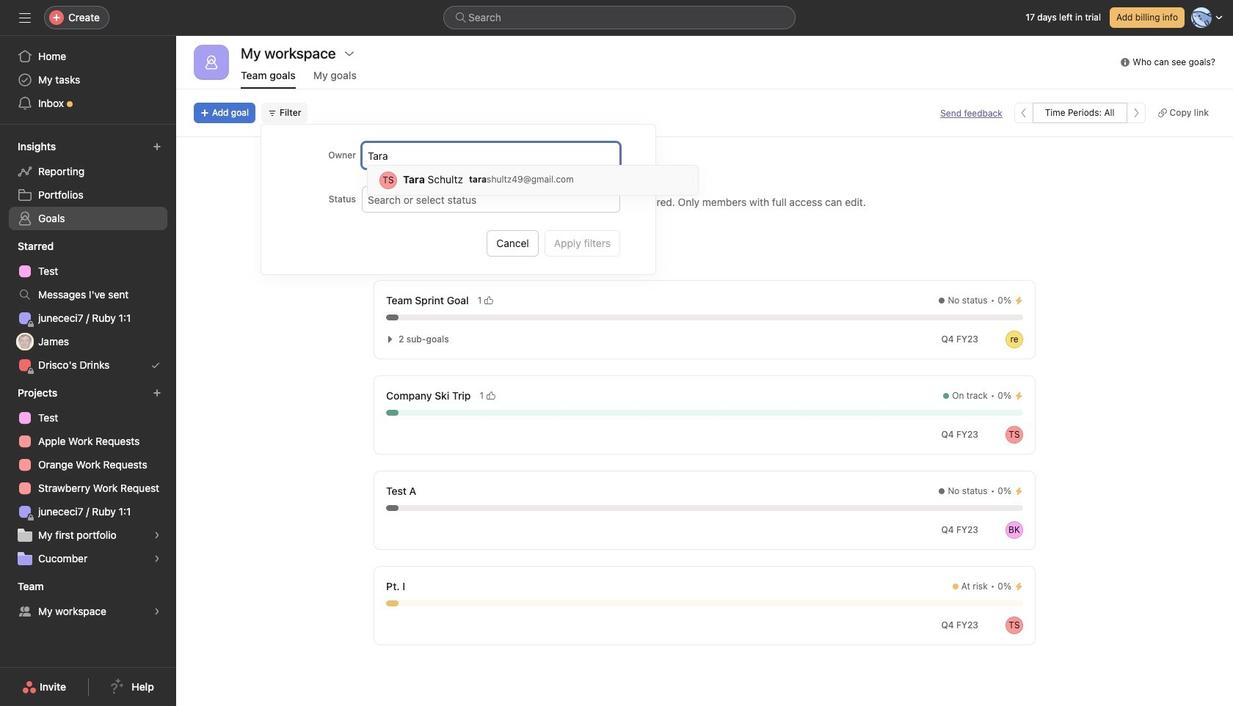 Task type: vqa. For each thing, say whether or not it's contained in the screenshot.
Projects element
yes



Task type: locate. For each thing, give the bounding box(es) containing it.
1 vertical spatial toggle owner popover image
[[1006, 522, 1023, 540]]

insights element
[[0, 134, 176, 233]]

Search or select status text field
[[368, 191, 612, 208]]

2 vertical spatial toggle owner popover image
[[1006, 617, 1023, 635]]

global element
[[0, 36, 176, 124]]

see details, cucomber image
[[153, 555, 162, 564]]

list box
[[443, 6, 796, 29]]

toggle owner popover image
[[1006, 427, 1023, 444], [1006, 522, 1023, 540], [1006, 617, 1023, 635]]

copy link image
[[1158, 109, 1167, 117]]

starred element
[[0, 233, 176, 380]]

1 toggle owner popover image from the top
[[1006, 427, 1023, 444]]

see details, my first portfolio image
[[153, 532, 162, 540]]

0 vertical spatial toggle owner popover image
[[1006, 427, 1023, 444]]

toggle owner popover image
[[1006, 331, 1023, 349]]

1 vertical spatial 1 like. click to like this task image
[[487, 392, 496, 401]]

show options image
[[343, 48, 355, 59]]

2 toggle owner popover image from the top
[[1006, 522, 1023, 540]]

1 like. click to like this task image
[[485, 297, 494, 305], [487, 392, 496, 401]]

Search or select goal owner text field
[[368, 147, 612, 164]]



Task type: describe. For each thing, give the bounding box(es) containing it.
see details, my workspace image
[[153, 608, 162, 617]]

new insights image
[[153, 142, 162, 151]]

new project or portfolio image
[[153, 389, 162, 398]]

Mission title text field
[[366, 149, 439, 183]]

projects element
[[0, 380, 176, 574]]

3 toggle owner popover image from the top
[[1006, 617, 1023, 635]]

0 vertical spatial 1 like. click to like this task image
[[485, 297, 494, 305]]

hide sidebar image
[[19, 12, 31, 23]]

teams element
[[0, 574, 176, 627]]



